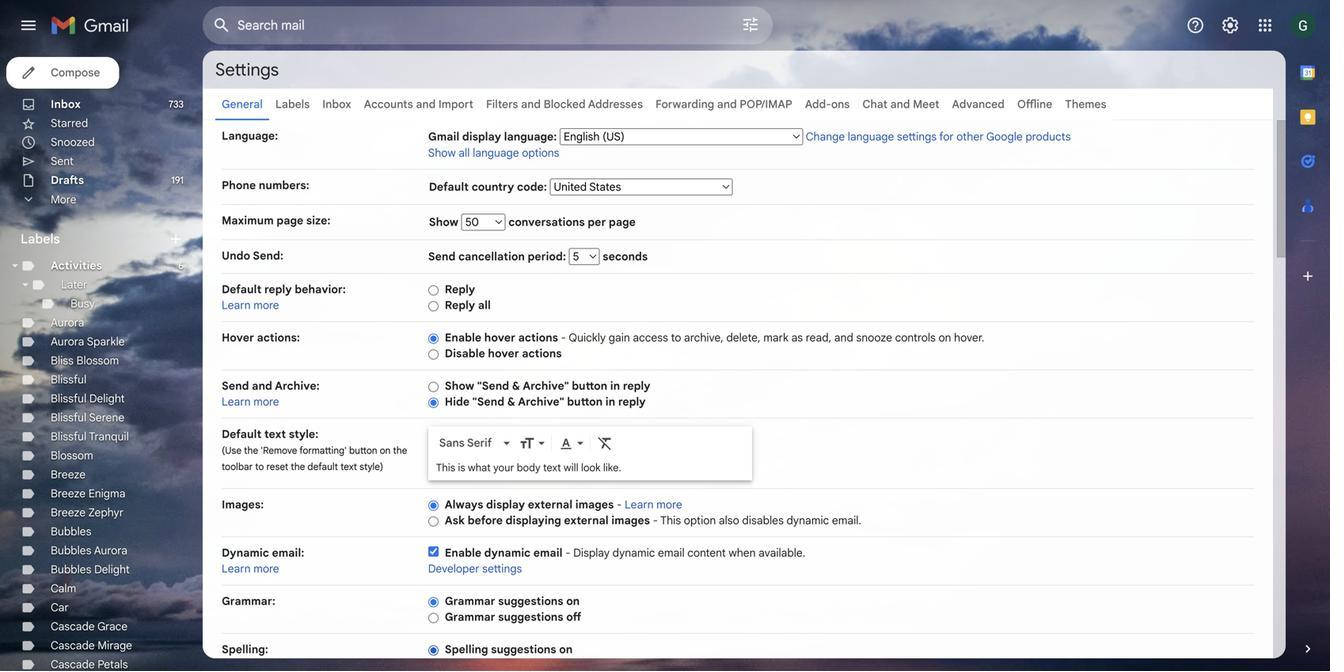 Task type: locate. For each thing, give the bounding box(es) containing it.
- up ask before displaying external images - this option also disables dynamic email.
[[617, 498, 622, 512]]

bubbles for delight
[[51, 563, 91, 577]]

button up hide "send & archive" button in reply
[[572, 379, 608, 393]]

all down gmail
[[459, 146, 470, 160]]

language down gmail display language:
[[473, 146, 519, 160]]

tab list containing general
[[203, 89, 1273, 120]]

language:
[[504, 130, 557, 144]]

look
[[581, 462, 601, 474]]

aurora
[[51, 316, 84, 330], [51, 335, 84, 349], [94, 544, 127, 558]]

reply up reply all
[[445, 283, 475, 297]]

suggestions for grammar suggestions on
[[498, 595, 564, 609]]

bliss blossom
[[51, 354, 119, 368]]

disable
[[445, 347, 485, 361]]

email down displaying on the left bottom of page
[[533, 546, 563, 560]]

enable up 'disable'
[[445, 331, 482, 345]]

bubbles link
[[51, 525, 91, 539]]

blissful down blissful delight
[[51, 411, 86, 425]]

0 horizontal spatial language
[[473, 146, 519, 160]]

settings up grammar suggestions on
[[482, 562, 522, 576]]

0 vertical spatial blossom
[[76, 354, 119, 368]]

show down gmail
[[428, 146, 456, 160]]

0 vertical spatial language
[[848, 130, 894, 144]]

1 cascade from the top
[[51, 620, 95, 634]]

2 reply from the top
[[445, 299, 475, 312]]

labels for labels link
[[275, 97, 310, 111]]

reply for show "send & archive" button in reply
[[623, 379, 651, 393]]

1 inbox from the left
[[51, 97, 81, 111]]

show for show
[[429, 215, 461, 229]]

offline link
[[1017, 97, 1053, 111]]

0 vertical spatial images
[[575, 498, 614, 512]]

google
[[986, 130, 1023, 144]]

1 bubbles from the top
[[51, 525, 91, 539]]

1 vertical spatial grammar
[[445, 611, 495, 624]]

on down off at the bottom
[[559, 643, 573, 657]]

display
[[462, 130, 501, 144], [486, 498, 525, 512]]

Disable hover actions radio
[[428, 349, 439, 361]]

main menu image
[[19, 16, 38, 35]]

delight for bubbles delight
[[94, 563, 130, 577]]

0 horizontal spatial settings
[[482, 562, 522, 576]]

grammar suggestions on
[[445, 595, 580, 609]]

settings left the for
[[897, 130, 937, 144]]

& for show
[[512, 379, 520, 393]]

Hide "Send & Archive" button in reply radio
[[428, 397, 439, 409]]

dynamic email: learn more
[[222, 546, 304, 576]]

gmail image
[[51, 10, 137, 41]]

images down look
[[575, 498, 614, 512]]

bubbles aurora link
[[51, 544, 127, 558]]

1 horizontal spatial dynamic
[[613, 546, 655, 560]]

import
[[439, 97, 473, 111]]

2 cascade from the top
[[51, 639, 95, 653]]

products
[[1026, 130, 1071, 144]]

cascade down 'car'
[[51, 620, 95, 634]]

hover right 'disable'
[[488, 347, 519, 361]]

grammar down developer settings link
[[445, 595, 495, 609]]

learn up ask before displaying external images - this option also disables dynamic email.
[[625, 498, 654, 512]]

email.
[[832, 514, 862, 528]]

bubbles delight link
[[51, 563, 130, 577]]

phone numbers:
[[222, 179, 309, 192]]

1 vertical spatial default
[[222, 283, 262, 297]]

suggestions down grammar suggestions on
[[498, 611, 564, 624]]

1 vertical spatial all
[[478, 299, 491, 312]]

Reply radio
[[428, 285, 439, 296]]

and left 'pop/imap'
[[717, 97, 737, 111]]

and right filters
[[521, 97, 541, 111]]

learn inside 'dynamic email: learn more'
[[222, 562, 251, 576]]

sent link
[[51, 154, 74, 168]]

learn down dynamic
[[222, 562, 251, 576]]

1 vertical spatial settings
[[482, 562, 522, 576]]

0 horizontal spatial all
[[459, 146, 470, 160]]

enable up developer
[[445, 546, 482, 560]]

"send right hide
[[472, 395, 505, 409]]

delight for blissful delight
[[89, 392, 125, 406]]

archive" down show "send & archive" button in reply
[[518, 395, 564, 409]]

forwarding
[[656, 97, 714, 111]]

default for default country code:
[[429, 180, 469, 194]]

spelling
[[445, 643, 488, 657]]

0 horizontal spatial this
[[436, 462, 455, 474]]

inbox link up starred
[[51, 97, 81, 111]]

0 horizontal spatial email
[[533, 546, 563, 560]]

display for always
[[486, 498, 525, 512]]

1 vertical spatial send
[[222, 379, 249, 393]]

1 vertical spatial archive"
[[518, 395, 564, 409]]

learn more link down archive:
[[222, 395, 279, 409]]

2 email from the left
[[658, 546, 685, 560]]

inbox right labels link
[[322, 97, 351, 111]]

1 horizontal spatial to
[[671, 331, 681, 345]]

other
[[957, 130, 984, 144]]

archive" up hide "send & archive" button in reply
[[523, 379, 569, 393]]

0 vertical spatial reply
[[445, 283, 475, 297]]

as
[[792, 331, 803, 345]]

aurora up bubbles delight
[[94, 544, 127, 558]]

1 horizontal spatial the
[[291, 461, 305, 473]]

0 vertical spatial &
[[512, 379, 520, 393]]

1 vertical spatial "send
[[472, 395, 505, 409]]

reply right reply all option
[[445, 299, 475, 312]]

the right (use
[[244, 445, 258, 457]]

3 blissful from the top
[[51, 411, 86, 425]]

bubbles aurora
[[51, 544, 127, 558]]

always
[[445, 498, 483, 512]]

0 horizontal spatial to
[[255, 461, 264, 473]]

1 horizontal spatial text
[[341, 461, 357, 473]]

2 inbox from the left
[[322, 97, 351, 111]]

cascade mirage link
[[51, 639, 132, 653]]

blossom down sparkle
[[76, 354, 119, 368]]

learn more link down dynamic
[[222, 562, 279, 576]]

remove formatting ‪(⌘\)‬ image
[[597, 435, 613, 451]]

& for hide
[[507, 395, 516, 409]]

display for gmail
[[462, 130, 501, 144]]

1 vertical spatial breeze
[[51, 487, 86, 501]]

0 horizontal spatial inbox
[[51, 97, 81, 111]]

0 horizontal spatial inbox link
[[51, 97, 81, 111]]

- inside enable dynamic email - display dynamic email content when available. developer settings
[[565, 546, 571, 560]]

and right read,
[[834, 331, 854, 345]]

send for send cancellation period:
[[428, 250, 456, 264]]

bliss blossom link
[[51, 354, 119, 368]]

1 vertical spatial this
[[660, 514, 681, 528]]

-
[[561, 331, 566, 345], [617, 498, 622, 512], [653, 514, 658, 528], [565, 546, 571, 560]]

default reply behavior: learn more
[[222, 283, 346, 312]]

and
[[416, 97, 436, 111], [521, 97, 541, 111], [717, 97, 737, 111], [891, 97, 910, 111], [834, 331, 854, 345], [252, 379, 272, 393]]

add-ons
[[805, 97, 850, 111]]

and right 'chat'
[[891, 97, 910, 111]]

bubbles down breeze zephyr "link"
[[51, 525, 91, 539]]

sent
[[51, 154, 74, 168]]

and for import
[[416, 97, 436, 111]]

grammar for grammar suggestions off
[[445, 611, 495, 624]]

all for reply
[[478, 299, 491, 312]]

0 horizontal spatial the
[[244, 445, 258, 457]]

controls
[[895, 331, 936, 345]]

email left content
[[658, 546, 685, 560]]

1 horizontal spatial all
[[478, 299, 491, 312]]

0 vertical spatial aurora
[[51, 316, 84, 330]]

& up hide "send & archive" button in reply
[[512, 379, 520, 393]]

3 breeze from the top
[[51, 506, 86, 520]]

2 vertical spatial suggestions
[[491, 643, 556, 657]]

country
[[472, 180, 514, 194]]

1 horizontal spatial send
[[428, 250, 456, 264]]

reply all
[[445, 299, 491, 312]]

blossom up "breeze" link
[[51, 449, 93, 463]]

1 reply from the top
[[445, 283, 475, 297]]

mirage
[[98, 639, 132, 653]]

compose
[[51, 66, 100, 80]]

2 vertical spatial aurora
[[94, 544, 127, 558]]

text up 'remove
[[264, 428, 286, 441]]

Spelling suggestions on radio
[[428, 645, 439, 657]]

external down always display external images - learn more
[[564, 514, 609, 528]]

1 vertical spatial in
[[606, 395, 615, 409]]

2 vertical spatial reply
[[618, 395, 646, 409]]

breeze down "breeze" link
[[51, 487, 86, 501]]

hide "send & archive" button in reply
[[445, 395, 646, 409]]

reply up formatting options toolbar
[[618, 395, 646, 409]]

Ask before displaying external images radio
[[428, 516, 439, 528]]

2 vertical spatial breeze
[[51, 506, 86, 520]]

1 vertical spatial &
[[507, 395, 516, 409]]

show all language options
[[428, 146, 559, 160]]

phone
[[222, 179, 256, 192]]

meet
[[913, 97, 940, 111]]

page left size:
[[277, 214, 303, 228]]

1 horizontal spatial inbox link
[[322, 97, 351, 111]]

default inside default reply behavior: learn more
[[222, 283, 262, 297]]

show up hide
[[445, 379, 474, 393]]

labels navigation
[[0, 51, 203, 671]]

2 blissful from the top
[[51, 392, 86, 406]]

grammar
[[445, 595, 495, 609], [445, 611, 495, 624]]

and left import
[[416, 97, 436, 111]]

1 vertical spatial external
[[564, 514, 609, 528]]

1 vertical spatial reply
[[445, 299, 475, 312]]

ask
[[445, 514, 465, 528]]

learn inside send and archive: learn more
[[222, 395, 251, 409]]

2 breeze from the top
[[51, 487, 86, 501]]

this left is
[[436, 462, 455, 474]]

bubbles for aurora
[[51, 544, 91, 558]]

0 vertical spatial grammar
[[445, 595, 495, 609]]

default up (use
[[222, 428, 262, 441]]

0 horizontal spatial dynamic
[[484, 546, 531, 560]]

default for default text style: (use the 'remove formatting' button on the toolbar to reset the default text style)
[[222, 428, 262, 441]]

bubbles up calm
[[51, 563, 91, 577]]

on up style)
[[380, 445, 391, 457]]

2 vertical spatial button
[[349, 445, 377, 457]]

all down cancellation
[[478, 299, 491, 312]]

more up ask before displaying external images - this option also disables dynamic email.
[[657, 498, 682, 512]]

grammar up spelling
[[445, 611, 495, 624]]

general
[[222, 97, 263, 111]]

button up style)
[[349, 445, 377, 457]]

display up before
[[486, 498, 525, 512]]

reply down access
[[623, 379, 651, 393]]

filters
[[486, 97, 518, 111]]

in up remove formatting ‪(⌘\)‬ icon
[[606, 395, 615, 409]]

1 horizontal spatial email
[[658, 546, 685, 560]]

2 vertical spatial show
[[445, 379, 474, 393]]

suggestions for spelling suggestions on
[[491, 643, 556, 657]]

labels inside tab list
[[275, 97, 310, 111]]

1 horizontal spatial inbox
[[322, 97, 351, 111]]

0 vertical spatial settings
[[897, 130, 937, 144]]

0 vertical spatial labels
[[275, 97, 310, 111]]

more up hover actions:
[[253, 299, 279, 312]]

button down show "send & archive" button in reply
[[567, 395, 603, 409]]

behavior:
[[295, 283, 346, 297]]

enable hover actions - quickly gain access to archive, delete, mark as read, and snooze controls on hover.
[[445, 331, 985, 345]]

0 vertical spatial cascade
[[51, 620, 95, 634]]

3 bubbles from the top
[[51, 563, 91, 577]]

1 vertical spatial bubbles
[[51, 544, 91, 558]]

hover up disable hover actions
[[484, 331, 516, 345]]

1 vertical spatial aurora
[[51, 335, 84, 349]]

learn more link for email:
[[222, 562, 279, 576]]

external up displaying on the left bottom of page
[[528, 498, 573, 512]]

sparkle
[[87, 335, 125, 349]]

default inside default text style: (use the 'remove formatting' button on the toolbar to reset the default text style)
[[222, 428, 262, 441]]

1 vertical spatial cascade
[[51, 639, 95, 653]]

enable for enable dynamic email
[[445, 546, 482, 560]]

"send down disable hover actions
[[477, 379, 509, 393]]

1 grammar from the top
[[445, 595, 495, 609]]

blissful for blissful delight
[[51, 392, 86, 406]]

learn up (use
[[222, 395, 251, 409]]

0 vertical spatial in
[[610, 379, 620, 393]]

0 horizontal spatial tab list
[[203, 89, 1273, 120]]

more inside send and archive: learn more
[[253, 395, 279, 409]]

1 horizontal spatial page
[[609, 215, 636, 229]]

0 vertical spatial breeze
[[51, 468, 86, 482]]

2 vertical spatial default
[[222, 428, 262, 441]]

grammar for grammar suggestions on
[[445, 595, 495, 609]]

1 email from the left
[[533, 546, 563, 560]]

labels link
[[275, 97, 310, 111]]

0 vertical spatial suggestions
[[498, 595, 564, 609]]

learn inside default reply behavior: learn more
[[222, 299, 251, 312]]

Reply all radio
[[428, 300, 439, 312]]

1 vertical spatial button
[[567, 395, 603, 409]]

labels
[[275, 97, 310, 111], [21, 231, 60, 247]]

breeze for "breeze" link
[[51, 468, 86, 482]]

0 vertical spatial "send
[[477, 379, 509, 393]]

labels right general link
[[275, 97, 310, 111]]

undo send:
[[222, 249, 283, 263]]

1 vertical spatial delight
[[94, 563, 130, 577]]

0 vertical spatial hover
[[484, 331, 516, 345]]

seconds
[[600, 250, 648, 264]]

1 vertical spatial enable
[[445, 546, 482, 560]]

the left sans
[[393, 445, 407, 457]]

0 vertical spatial default
[[429, 180, 469, 194]]

dynamic left 'email.'
[[787, 514, 829, 528]]

default down undo
[[222, 283, 262, 297]]

labels up activities
[[21, 231, 60, 247]]

text left 'will'
[[543, 462, 561, 474]]

dynamic up developer settings link
[[484, 546, 531, 560]]

1 vertical spatial display
[[486, 498, 525, 512]]

0 horizontal spatial send
[[222, 379, 249, 393]]

button inside default text style: (use the 'remove formatting' button on the toolbar to reset the default text style)
[[349, 445, 377, 457]]

images up enable dynamic email - display dynamic email content when available. developer settings on the bottom of page
[[612, 514, 650, 528]]

suggestions up grammar suggestions off
[[498, 595, 564, 609]]

1 horizontal spatial labels
[[275, 97, 310, 111]]

default left country
[[429, 180, 469, 194]]

cascade for cascade grace
[[51, 620, 95, 634]]

aurora down 'busy' link
[[51, 316, 84, 330]]

show down 'default country code:'
[[429, 215, 461, 229]]

1 vertical spatial suggestions
[[498, 611, 564, 624]]

0 vertical spatial actions
[[518, 331, 558, 345]]

display up show all language options
[[462, 130, 501, 144]]

breeze up bubbles link on the bottom of the page
[[51, 506, 86, 520]]

actions up disable hover actions
[[518, 331, 558, 345]]

hover for enable
[[484, 331, 516, 345]]

more button
[[0, 190, 190, 209]]

car
[[51, 601, 69, 615]]

2 enable from the top
[[445, 546, 482, 560]]

chat
[[863, 97, 888, 111]]

2 grammar from the top
[[445, 611, 495, 624]]

4 blissful from the top
[[51, 430, 86, 444]]

suggestions down grammar suggestions off
[[491, 643, 556, 657]]

None checkbox
[[428, 547, 439, 557]]

disable hover actions
[[445, 347, 562, 361]]

to left 'reset'
[[255, 461, 264, 473]]

None search field
[[203, 6, 773, 44]]

learn more link up ask before displaying external images - this option also disables dynamic email.
[[625, 498, 682, 512]]

delight
[[89, 392, 125, 406], [94, 563, 130, 577]]

delight up serene
[[89, 392, 125, 406]]

0 vertical spatial archive"
[[523, 379, 569, 393]]

blissful up blossom link
[[51, 430, 86, 444]]

1 vertical spatial actions
[[522, 347, 562, 361]]

cascade for cascade mirage
[[51, 639, 95, 653]]

delight down bubbles aurora link
[[94, 563, 130, 577]]

Show "Send & Archive" button in reply radio
[[428, 381, 439, 393]]

chat and meet link
[[863, 97, 940, 111]]

blissful down the "blissful" link
[[51, 392, 86, 406]]

hover actions:
[[222, 331, 300, 345]]

0 vertical spatial show
[[428, 146, 456, 160]]

1 enable from the top
[[445, 331, 482, 345]]

aurora for aurora link
[[51, 316, 84, 330]]

0 vertical spatial this
[[436, 462, 455, 474]]

- left display
[[565, 546, 571, 560]]

0 vertical spatial bubbles
[[51, 525, 91, 539]]

0 vertical spatial send
[[428, 250, 456, 264]]

"send
[[477, 379, 509, 393], [472, 395, 505, 409]]

tab list
[[1286, 51, 1330, 614], [203, 89, 1273, 120]]

1 horizontal spatial this
[[660, 514, 681, 528]]

1 blissful from the top
[[51, 373, 86, 387]]

breeze zephyr
[[51, 506, 124, 520]]

gain
[[609, 331, 630, 345]]

0 vertical spatial reply
[[264, 283, 292, 297]]

send down hover on the left of the page
[[222, 379, 249, 393]]

0 vertical spatial all
[[459, 146, 470, 160]]

language down 'chat'
[[848, 130, 894, 144]]

reply down the send:
[[264, 283, 292, 297]]

blossom
[[76, 354, 119, 368], [51, 449, 93, 463]]

1 vertical spatial labels
[[21, 231, 60, 247]]

cascade grace link
[[51, 620, 128, 634]]

learn up hover on the left of the page
[[222, 299, 251, 312]]

send up reply "radio"
[[428, 250, 456, 264]]

send inside send and archive: learn more
[[222, 379, 249, 393]]

hover for disable
[[488, 347, 519, 361]]

1 breeze from the top
[[51, 468, 86, 482]]

and for pop/imap
[[717, 97, 737, 111]]

2 horizontal spatial text
[[543, 462, 561, 474]]

2 inbox link from the left
[[322, 97, 351, 111]]

enable inside enable dynamic email - display dynamic email content when available. developer settings
[[445, 546, 482, 560]]

aurora sparkle
[[51, 335, 125, 349]]

"send for show
[[477, 379, 509, 393]]

accounts
[[364, 97, 413, 111]]

blissful tranquil
[[51, 430, 129, 444]]

more down dynamic
[[253, 562, 279, 576]]

show for show "send & archive" button in reply
[[445, 379, 474, 393]]

in for hide "send & archive" button in reply
[[606, 395, 615, 409]]

breeze
[[51, 468, 86, 482], [51, 487, 86, 501], [51, 506, 86, 520]]

maximum
[[222, 214, 274, 228]]

2 bubbles from the top
[[51, 544, 91, 558]]

page right the per
[[609, 215, 636, 229]]

inbox link right labels link
[[322, 97, 351, 111]]

inbox up starred
[[51, 97, 81, 111]]

read,
[[806, 331, 832, 345]]

cascade grace
[[51, 620, 128, 634]]

1 vertical spatial to
[[255, 461, 264, 473]]

reply inside default reply behavior: learn more
[[264, 283, 292, 297]]

0 vertical spatial button
[[572, 379, 608, 393]]

and for meet
[[891, 97, 910, 111]]

actions
[[518, 331, 558, 345], [522, 347, 562, 361]]

pop/imap
[[740, 97, 792, 111]]

0 vertical spatial delight
[[89, 392, 125, 406]]

0 vertical spatial enable
[[445, 331, 482, 345]]

breeze down blossom link
[[51, 468, 86, 482]]

1 vertical spatial show
[[429, 215, 461, 229]]

more
[[253, 299, 279, 312], [253, 395, 279, 409], [657, 498, 682, 512], [253, 562, 279, 576]]

2 vertical spatial bubbles
[[51, 563, 91, 577]]

1 vertical spatial hover
[[488, 347, 519, 361]]

advanced search options image
[[735, 9, 767, 40]]

the right 'reset'
[[291, 461, 305, 473]]

and inside send and archive: learn more
[[252, 379, 272, 393]]

support image
[[1186, 16, 1205, 35]]

grammar suggestions off
[[445, 611, 581, 624]]

dynamic down ask before displaying external images - this option also disables dynamic email.
[[613, 546, 655, 560]]

cancellation
[[458, 250, 525, 264]]

labels inside navigation
[[21, 231, 60, 247]]

0 horizontal spatial labels
[[21, 231, 60, 247]]

1 vertical spatial reply
[[623, 379, 651, 393]]



Task type: vqa. For each thing, say whether or not it's contained in the screenshot.
Was
no



Task type: describe. For each thing, give the bounding box(es) containing it.
default for default reply behavior: learn more
[[222, 283, 262, 297]]

default country code:
[[429, 180, 550, 194]]

default text style: (use the 'remove formatting' button on the toolbar to reset the default text style)
[[222, 428, 407, 473]]

Enable hover actions radio
[[428, 333, 439, 345]]

activities link
[[51, 259, 102, 273]]

zephyr
[[88, 506, 124, 520]]

1 horizontal spatial language
[[848, 130, 894, 144]]

car link
[[51, 601, 69, 615]]

0 horizontal spatial page
[[277, 214, 303, 228]]

more inside 'dynamic email: learn more'
[[253, 562, 279, 576]]

0 vertical spatial external
[[528, 498, 573, 512]]

advanced link
[[952, 97, 1005, 111]]

filters and blocked addresses link
[[486, 97, 643, 111]]

blissful for blissful serene
[[51, 411, 86, 425]]

on inside default text style: (use the 'remove formatting' button on the toolbar to reset the default text style)
[[380, 445, 391, 457]]

style)
[[360, 461, 383, 473]]

mark
[[764, 331, 789, 345]]

show for show all language options
[[428, 146, 456, 160]]

delete,
[[726, 331, 761, 345]]

hover.
[[954, 331, 985, 345]]

send for send and archive: learn more
[[222, 379, 249, 393]]

change language settings for other google products link
[[806, 130, 1071, 144]]

blissful for the "blissful" link
[[51, 373, 86, 387]]

1 inbox link from the left
[[51, 97, 81, 111]]

(use
[[222, 445, 242, 457]]

breeze zephyr link
[[51, 506, 124, 520]]

on up off at the bottom
[[566, 595, 580, 609]]

add-
[[805, 97, 831, 111]]

learn more link for reply
[[222, 299, 279, 312]]

2 horizontal spatial the
[[393, 445, 407, 457]]

filters and blocked addresses
[[486, 97, 643, 111]]

blissful tranquil link
[[51, 430, 129, 444]]

also
[[719, 514, 739, 528]]

themes
[[1065, 97, 1107, 111]]

compose button
[[6, 57, 119, 89]]

archive" for show
[[523, 379, 569, 393]]

toolbar
[[222, 461, 253, 473]]

learn more link for and
[[222, 395, 279, 409]]

breeze for breeze zephyr
[[51, 506, 86, 520]]

conversations
[[509, 215, 585, 229]]

blocked
[[544, 97, 586, 111]]

breeze enigma
[[51, 487, 125, 501]]

all for show
[[459, 146, 470, 160]]

starred
[[51, 116, 88, 130]]

button for hide "send & archive" button in reply
[[567, 395, 603, 409]]

calm
[[51, 582, 76, 596]]

actions for disable
[[522, 347, 562, 361]]

and for blocked
[[521, 97, 541, 111]]

blissful serene link
[[51, 411, 124, 425]]

1 horizontal spatial settings
[[897, 130, 937, 144]]

advanced
[[952, 97, 1005, 111]]

snooze
[[856, 331, 892, 345]]

addresses
[[588, 97, 643, 111]]

actions for enable
[[518, 331, 558, 345]]

enable dynamic email - display dynamic email content when available. developer settings
[[428, 546, 806, 576]]

body
[[517, 462, 541, 474]]

sans serif
[[439, 436, 492, 450]]

send cancellation period:
[[428, 250, 569, 264]]

aurora sparkle link
[[51, 335, 125, 349]]

spelling:
[[222, 643, 268, 657]]

6
[[178, 260, 184, 272]]

add-ons link
[[805, 97, 850, 111]]

starred link
[[51, 116, 88, 130]]

settings image
[[1221, 16, 1240, 35]]

formatting options toolbar
[[433, 428, 747, 458]]

off
[[566, 611, 581, 624]]

1 vertical spatial language
[[473, 146, 519, 160]]

and for archive:
[[252, 379, 272, 393]]

change language settings for other google products
[[806, 130, 1071, 144]]

later link
[[61, 278, 87, 292]]

2 horizontal spatial dynamic
[[787, 514, 829, 528]]

Search mail text field
[[238, 17, 697, 33]]

send and archive: learn more
[[222, 379, 320, 409]]

what
[[468, 462, 491, 474]]

chat and meet
[[863, 97, 940, 111]]

drafts
[[51, 173, 84, 187]]

per
[[588, 215, 606, 229]]

settings inside enable dynamic email - display dynamic email content when available. developer settings
[[482, 562, 522, 576]]

themes link
[[1065, 97, 1107, 111]]

like.
[[603, 462, 621, 474]]

busy
[[70, 297, 95, 311]]

- left option
[[653, 514, 658, 528]]

serene
[[89, 411, 124, 425]]

reply for reply
[[445, 283, 475, 297]]

blissful delight
[[51, 392, 125, 406]]

formatting'
[[300, 445, 347, 457]]

blossom link
[[51, 449, 93, 463]]

actions:
[[257, 331, 300, 345]]

breeze for breeze enigma
[[51, 487, 86, 501]]

Always display external images radio
[[428, 500, 439, 512]]

0 horizontal spatial text
[[264, 428, 286, 441]]

gmail
[[428, 130, 459, 144]]

0 vertical spatial to
[[671, 331, 681, 345]]

show all language options link
[[428, 146, 559, 160]]

suggestions for grammar suggestions off
[[498, 611, 564, 624]]

1 vertical spatial images
[[612, 514, 650, 528]]

later
[[61, 278, 87, 292]]

access
[[633, 331, 668, 345]]

archive:
[[275, 379, 320, 393]]

will
[[564, 462, 579, 474]]

blissful for blissful tranquil
[[51, 430, 86, 444]]

to inside default text style: (use the 'remove formatting' button on the toolbar to reset the default text style)
[[255, 461, 264, 473]]

labels for labels heading
[[21, 231, 60, 247]]

forwarding and pop/imap link
[[656, 97, 792, 111]]

reply for hide "send & archive" button in reply
[[618, 395, 646, 409]]

- left quickly
[[561, 331, 566, 345]]

in for show "send & archive" button in reply
[[610, 379, 620, 393]]

more inside default reply behavior: learn more
[[253, 299, 279, 312]]

Grammar suggestions off radio
[[428, 612, 439, 624]]

blissful serene
[[51, 411, 124, 425]]

developer settings link
[[428, 562, 522, 576]]

is
[[458, 462, 465, 474]]

available.
[[759, 546, 806, 560]]

disables
[[742, 514, 784, 528]]

grammar:
[[222, 595, 275, 609]]

bubbles delight
[[51, 563, 130, 577]]

reply for reply all
[[445, 299, 475, 312]]

grace
[[97, 620, 128, 634]]

maximum page size:
[[222, 214, 331, 228]]

settings
[[215, 59, 279, 81]]

enable for enable hover actions
[[445, 331, 482, 345]]

sans serif option
[[436, 435, 500, 451]]

option
[[684, 514, 716, 528]]

labels heading
[[21, 231, 168, 247]]

serif
[[467, 436, 492, 450]]

more
[[51, 193, 76, 206]]

button for show "send & archive" button in reply
[[572, 379, 608, 393]]

display
[[573, 546, 610, 560]]

Grammar suggestions on radio
[[428, 597, 439, 608]]

code:
[[517, 180, 547, 194]]

when
[[729, 546, 756, 560]]

1 vertical spatial blossom
[[51, 449, 93, 463]]

aurora for aurora sparkle
[[51, 335, 84, 349]]

on left hover.
[[939, 331, 951, 345]]

"send for hide
[[472, 395, 505, 409]]

1 horizontal spatial tab list
[[1286, 51, 1330, 614]]

archive" for hide
[[518, 395, 564, 409]]

busy link
[[70, 297, 95, 311]]

for
[[939, 130, 954, 144]]

inbox inside labels navigation
[[51, 97, 81, 111]]

search mail image
[[207, 11, 236, 40]]

always display external images - learn more
[[445, 498, 682, 512]]

blissful link
[[51, 373, 86, 387]]

language:
[[222, 129, 278, 143]]



